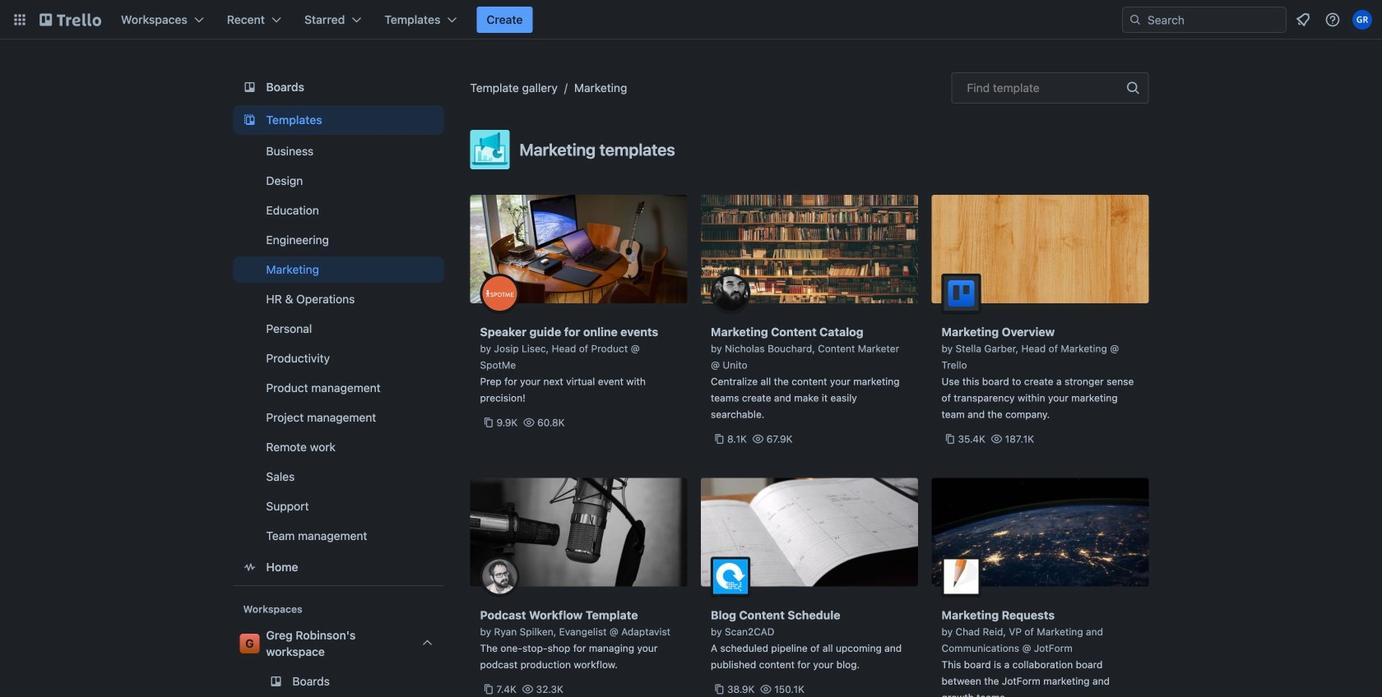 Task type: describe. For each thing, give the bounding box(es) containing it.
Search field
[[1142, 8, 1286, 31]]

0 notifications image
[[1294, 10, 1313, 30]]

home image
[[240, 558, 260, 578]]

primary element
[[0, 0, 1383, 40]]

back to home image
[[40, 7, 101, 33]]

open information menu image
[[1325, 12, 1341, 28]]



Task type: locate. For each thing, give the bounding box(es) containing it.
scan2cad image
[[711, 558, 751, 597]]

chad reid, vp of marketing and communications @ jotform image
[[942, 558, 981, 597]]

board image
[[240, 77, 260, 97]]

search image
[[1129, 13, 1142, 26]]

marketing icon image
[[470, 130, 510, 170]]

stella garber, head of marketing @ trello image
[[942, 274, 981, 314]]

None field
[[952, 72, 1149, 104]]

template board image
[[240, 110, 260, 130]]

nicholas bouchard, content marketer @ unito image
[[711, 274, 751, 314]]

ryan spilken, evangelist @ adaptavist image
[[480, 558, 520, 597]]

josip lisec, head of product @ spotme image
[[480, 274, 520, 314]]

greg robinson (gregrobinson96) image
[[1353, 10, 1373, 30]]



Task type: vqa. For each thing, say whether or not it's contained in the screenshot.
template board IMAGE
yes



